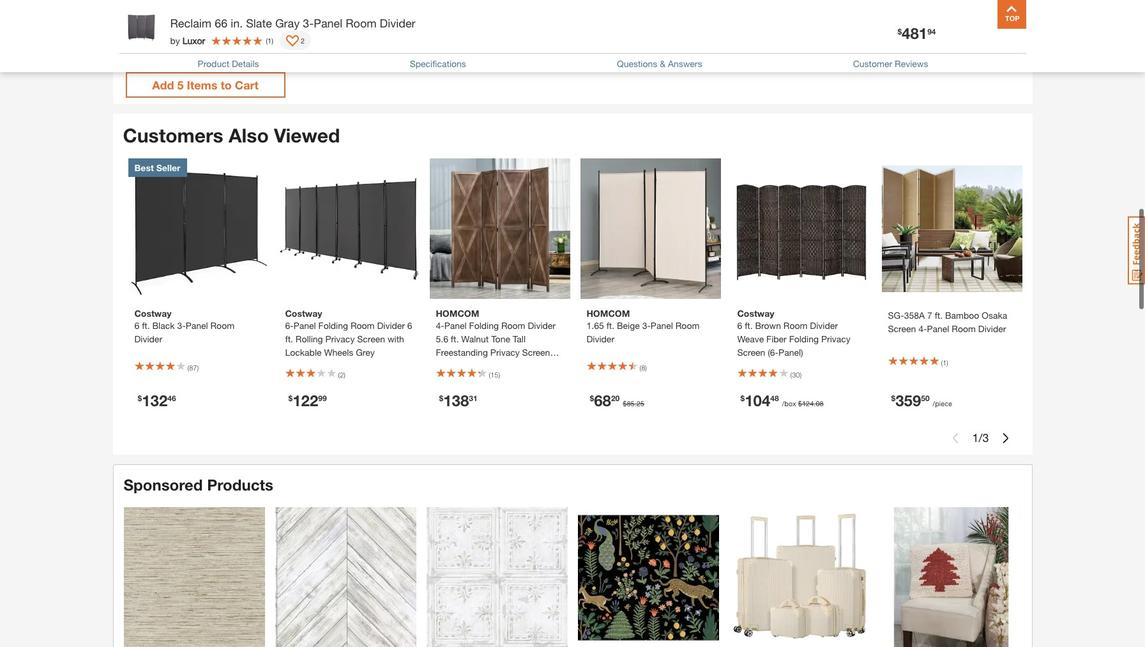 Task type: locate. For each thing, give the bounding box(es) containing it.
divider down 1.65
[[587, 351, 615, 362]]

divider inside costway 6-panel folding room divider 6 ft. rolling privacy screen with lockable wheels grey
[[377, 337, 405, 348]]

0 horizontal spatial homcom
[[436, 325, 479, 336]]

folding up the panel)
[[789, 351, 819, 362]]

homcom inside homcom 4-panel folding room divider 5.6 ft. walnut tone tall freestanding privacy screen panels for indoor bedroom office
[[436, 325, 479, 336]]

$ inside the $ 2356 59
[[179, 42, 188, 60]]

$ inside 1 / 5 group
[[135, 1, 139, 11]]

folding inside costway 6-panel folding room divider 6 ft. rolling privacy screen with lockable wheels grey
[[319, 337, 348, 348]]

6-panel folding room divider 6 ft. rolling privacy screen with lockable wheels grey image
[[279, 176, 419, 316]]

2 horizontal spatial folding
[[789, 351, 819, 362]]

products
[[207, 493, 273, 511]]

1 / 5 group
[[126, 0, 262, 35]]

folding up the wheels
[[319, 337, 348, 348]]

specifications
[[410, 58, 466, 69]]

ft. inside homcom 1.65 ft. beige 3-panel room divider
[[607, 337, 615, 348]]

2 horizontal spatial privacy
[[822, 351, 851, 362]]

sponsored
[[124, 493, 203, 511]]

1 horizontal spatial costway
[[285, 325, 322, 336]]

product
[[198, 58, 229, 69]]

customer
[[853, 58, 893, 69]]

herringbone white tan vinyl peel & stick repositionable wallpaper roll (covers 28.18 sq. ft.) image
[[275, 525, 416, 647]]

divider down black
[[134, 351, 162, 362]]

0 horizontal spatial 6
[[134, 337, 139, 348]]

rolling
[[296, 351, 323, 362]]

privacy inside costway 6-panel folding room divider 6 ft. rolling privacy screen with lockable wheels grey
[[326, 351, 355, 362]]

2 costway from the left
[[285, 325, 322, 336]]

product details button
[[198, 58, 259, 69], [198, 58, 259, 69]]

1 vertical spatial $
[[898, 27, 902, 36]]

privacy down tone
[[491, 364, 520, 375]]

folding inside homcom 4-panel folding room divider 5.6 ft. walnut tone tall freestanding privacy screen panels for indoor bedroom office
[[469, 337, 499, 348]]

next slide image
[[1001, 450, 1011, 461]]

holiday ivory and red 20 in. x 20 in. throw pillow image
[[881, 525, 1022, 647]]

$ 2356 59
[[179, 39, 270, 72]]

homcom 1.65 ft. beige 3-panel room divider
[[587, 325, 700, 362]]

display image
[[286, 35, 299, 48]]

folding
[[319, 337, 348, 348], [469, 337, 499, 348], [789, 351, 819, 362]]

privacy
[[326, 351, 355, 362], [822, 351, 851, 362], [491, 364, 520, 375]]

ft. right 1.65
[[607, 337, 615, 348]]

3 6 from the left
[[738, 337, 743, 348]]

$ inside $ 481 94
[[898, 27, 902, 36]]

2 6 from the left
[[408, 337, 413, 348]]

divider up bedroom
[[528, 337, 556, 348]]

folding inside costway 6 ft. brown room divider weave fiber folding privacy screen (6-panel)
[[789, 351, 819, 362]]

1 homcom from the left
[[436, 325, 479, 336]]

1 costway from the left
[[134, 325, 172, 336]]

costway inside costway 6-panel folding room divider 6 ft. rolling privacy screen with lockable wheels grey
[[285, 325, 322, 336]]

divider right brown
[[810, 337, 838, 348]]

2 horizontal spatial 3-
[[642, 337, 651, 348]]

1 vertical spatial 1
[[973, 448, 979, 462]]

1 horizontal spatial folding
[[469, 337, 499, 348]]

costway 6-panel folding room divider 6 ft. rolling privacy screen with lockable wheels grey
[[285, 325, 413, 375]]

ft.
[[935, 327, 943, 338], [142, 337, 150, 348], [607, 337, 615, 348], [745, 337, 753, 348], [285, 351, 293, 362], [451, 351, 459, 362]]

6-
[[285, 337, 294, 348]]

6 inside costway 6 ft. black 3-panel room divider
[[134, 337, 139, 348]]

customer reviews
[[853, 58, 929, 69]]

2356
[[189, 39, 252, 72]]

2 / 5 group
[[269, 0, 405, 35]]

359
[[896, 409, 921, 427]]

358a
[[904, 327, 925, 338]]

3
[[983, 448, 989, 462]]

3 costway from the left
[[738, 325, 775, 336]]

6 ft. black 3-panel room divider image
[[128, 176, 269, 316]]

privacy right fiber
[[822, 351, 851, 362]]

3- for 68
[[642, 337, 651, 348]]

grey
[[356, 364, 375, 375]]

folding for 122
[[319, 337, 348, 348]]

1 / 3
[[973, 448, 989, 462]]

specifications button
[[410, 58, 466, 69], [410, 58, 466, 69]]

tin tile white geometric vinyl peel & stick wallpaper roll (covers 28.18 sq. ft.) image
[[426, 525, 568, 647]]

costway up 6-
[[285, 325, 322, 336]]

viewed
[[274, 141, 340, 164]]

0 horizontal spatial 4-
[[436, 337, 445, 348]]

3- up the 2
[[303, 16, 314, 30]]

1 left 3
[[973, 448, 979, 462]]

screen inside sg-358a 7 ft. bamboo osaka screen 4-panel room divider
[[888, 341, 916, 351]]

$ for 481
[[898, 27, 902, 36]]

privacy inside costway 6 ft. brown room divider weave fiber folding privacy screen (6-panel)
[[822, 351, 851, 362]]

3- inside costway 6 ft. black 3-panel room divider
[[177, 337, 186, 348]]

customer reviews button
[[853, 58, 929, 69], [853, 58, 929, 69]]

45 sq. ft. menagerie peel and stick wallpaper image
[[578, 525, 719, 647]]

3- inside homcom 1.65 ft. beige 3-panel room divider
[[642, 337, 651, 348]]

0 vertical spatial $
[[135, 1, 139, 11]]

screen inside homcom 4-panel folding room divider 5.6 ft. walnut tone tall freestanding privacy screen panels for indoor bedroom office
[[522, 364, 550, 375]]

privacy for 104
[[822, 351, 851, 362]]

ft. left black
[[142, 337, 150, 348]]

cart
[[235, 95, 259, 110]]

4- down the 358a at the right of page
[[919, 341, 927, 351]]

screen down sg- on the bottom of page
[[888, 341, 916, 351]]

2 horizontal spatial $
[[898, 27, 902, 36]]

costway up black
[[134, 325, 172, 336]]

for
[[465, 378, 476, 388]]

screen
[[888, 341, 916, 351], [357, 351, 385, 362], [522, 364, 550, 375], [738, 364, 766, 375]]

panel inside costway 6-panel folding room divider 6 ft. rolling privacy screen with lockable wheels grey
[[294, 337, 316, 348]]

homcom up 5.6
[[436, 325, 479, 336]]

luxor
[[183, 35, 205, 46]]

6 for 132
[[134, 337, 139, 348]]

best seller
[[134, 180, 181, 190]]

2 homcom from the left
[[587, 325, 630, 336]]

4- inside homcom 4-panel folding room divider 5.6 ft. walnut tone tall freestanding privacy screen panels for indoor bedroom office
[[436, 337, 445, 348]]

panel
[[314, 16, 343, 30], [186, 337, 208, 348], [294, 337, 316, 348], [444, 337, 467, 348], [651, 337, 673, 348], [927, 341, 950, 351]]

questions
[[617, 58, 658, 69]]

best
[[134, 180, 154, 190]]

0 horizontal spatial folding
[[319, 337, 348, 348]]

1 horizontal spatial homcom
[[587, 325, 630, 336]]

1 horizontal spatial 4-
[[919, 341, 927, 351]]

0 horizontal spatial 3-
[[177, 337, 186, 348]]

product image image
[[122, 6, 164, 48]]

this is the first slide image
[[951, 450, 961, 461]]

add 5 items to cart
[[152, 95, 259, 110]]

divider up with
[[377, 337, 405, 348]]

0 horizontal spatial 1
[[268, 36, 272, 44]]

divider inside homcom 1.65 ft. beige 3-panel room divider
[[587, 351, 615, 362]]

(6-
[[768, 364, 779, 375]]

screen down the weave
[[738, 364, 766, 375]]

0 horizontal spatial $
[[135, 1, 139, 11]]

to
[[221, 95, 232, 110]]

screen inside costway 6-panel folding room divider 6 ft. rolling privacy screen with lockable wheels grey
[[357, 351, 385, 362]]

1 horizontal spatial 6
[[408, 337, 413, 348]]

folding up walnut
[[469, 337, 499, 348]]

1 horizontal spatial $
[[179, 42, 188, 60]]

weave
[[738, 351, 764, 362]]

(
[[266, 36, 268, 44]]

66
[[215, 16, 228, 30]]

slate
[[246, 16, 272, 30]]

homcom
[[436, 325, 479, 336], [587, 325, 630, 336]]

1 horizontal spatial privacy
[[491, 364, 520, 375]]

2 button
[[280, 31, 311, 50]]

privacy up the wheels
[[326, 351, 355, 362]]

divider down osaka
[[979, 341, 1007, 351]]

6 inside costway 6-panel folding room divider 6 ft. rolling privacy screen with lockable wheels grey
[[408, 337, 413, 348]]

costway up brown
[[738, 325, 775, 336]]

1 down slate
[[268, 36, 272, 44]]

481
[[902, 24, 928, 42]]

room
[[346, 16, 377, 30], [211, 337, 235, 348], [351, 337, 375, 348], [501, 337, 526, 348], [676, 337, 700, 348], [784, 337, 808, 348], [952, 341, 976, 351]]

ft. down 6-
[[285, 351, 293, 362]]

6
[[134, 337, 139, 348], [408, 337, 413, 348], [738, 337, 743, 348]]

2 vertical spatial $
[[179, 42, 188, 60]]

ft. up the weave
[[745, 337, 753, 348]]

details
[[232, 58, 259, 69]]

$
[[135, 1, 139, 11], [898, 27, 902, 36], [179, 42, 188, 60]]

costway
[[134, 325, 172, 336], [285, 325, 322, 336], [738, 325, 775, 336]]

( 1 )
[[266, 36, 274, 44]]

4- up 5.6
[[436, 337, 445, 348]]

homcom up 1.65
[[587, 325, 630, 336]]

4-panel folding room divider 5.6 ft. walnut tone tall freestanding privacy screen panels for indoor bedroom office image
[[430, 176, 570, 316]]

myrtle springs nested hardside luggage set in desert khaki, 5 piece - tsa compliant image
[[729, 525, 871, 647]]

3-
[[303, 16, 314, 30], [177, 337, 186, 348], [642, 337, 651, 348]]

6 inside costway 6 ft. brown room divider weave fiber folding privacy screen (6-panel)
[[738, 337, 743, 348]]

3- right black
[[177, 337, 186, 348]]

room inside costway 6 ft. black 3-panel room divider
[[211, 337, 235, 348]]

divider
[[380, 16, 416, 30], [377, 337, 405, 348], [528, 337, 556, 348], [810, 337, 838, 348], [979, 341, 1007, 351], [134, 351, 162, 362], [587, 351, 615, 362]]

costway inside costway 6 ft. black 3-panel room divider
[[134, 325, 172, 336]]

2 horizontal spatial 6
[[738, 337, 743, 348]]

ft. inside sg-358a 7 ft. bamboo osaka screen 4-panel room divider
[[935, 327, 943, 338]]

costway inside costway 6 ft. brown room divider weave fiber folding privacy screen (6-panel)
[[738, 325, 775, 336]]

questions & answers button
[[617, 58, 703, 69], [617, 58, 703, 69]]

0 horizontal spatial costway
[[134, 325, 172, 336]]

4-
[[436, 337, 445, 348], [919, 341, 927, 351]]

3- right beige
[[642, 337, 651, 348]]

screen up grey
[[357, 351, 385, 362]]

questions & answers
[[617, 58, 703, 69]]

1 6 from the left
[[134, 337, 139, 348]]

homcom inside homcom 1.65 ft. beige 3-panel room divider
[[587, 325, 630, 336]]

screen up bedroom
[[522, 364, 550, 375]]

0 horizontal spatial privacy
[[326, 351, 355, 362]]

ft. right 7
[[935, 327, 943, 338]]

2 horizontal spatial costway
[[738, 325, 775, 336]]

5
[[177, 95, 184, 110]]

1.65
[[587, 337, 604, 348]]

brown
[[756, 337, 781, 348]]

ft. right 5.6
[[451, 351, 459, 362]]



Task type: vqa. For each thing, say whether or not it's contained in the screenshot.


Task type: describe. For each thing, give the bounding box(es) containing it.
costway for 104
[[738, 325, 775, 336]]

reclaim
[[170, 16, 212, 30]]

seller
[[156, 180, 181, 190]]

sg-358a 7 ft. bamboo osaka screen 4-panel room divider
[[888, 327, 1008, 351]]

ft. inside costway 6 ft. black 3-panel room divider
[[142, 337, 150, 348]]

ft. inside homcom 4-panel folding room divider 5.6 ft. walnut tone tall freestanding privacy screen panels for indoor bedroom office
[[451, 351, 459, 362]]

reclaim 66 in. slate gray 3-panel room divider
[[170, 16, 416, 30]]

divider inside costway 6 ft. brown room divider weave fiber folding privacy screen (6-panel)
[[810, 337, 838, 348]]

feedback link image
[[1128, 216, 1146, 285]]

panel)
[[779, 364, 804, 375]]

privacy inside homcom 4-panel folding room divider 5.6 ft. walnut tone tall freestanding privacy screen panels for indoor bedroom office
[[491, 364, 520, 375]]

customers also viewed
[[123, 141, 340, 164]]

59
[[253, 42, 270, 60]]

osaka
[[982, 327, 1008, 338]]

132
[[142, 409, 168, 427]]

5.6
[[436, 351, 448, 362]]

bamboo
[[946, 327, 980, 338]]

tall
[[513, 351, 526, 362]]

divider inside sg-358a 7 ft. bamboo osaka screen 4-panel room divider
[[979, 341, 1007, 351]]

ft. inside costway 6-panel folding room divider 6 ft. rolling privacy screen with lockable wheels grey
[[285, 351, 293, 362]]

68
[[594, 409, 611, 427]]

walnut
[[461, 351, 489, 362]]

6 ft. brown room divider weave fiber folding privacy screen (6-panel) image
[[731, 176, 872, 316]]

homcom 4-panel folding room divider 5.6 ft. walnut tone tall freestanding privacy screen panels for indoor bedroom office
[[436, 325, 556, 402]]

costway for 132
[[134, 325, 172, 336]]

sg-358a 7 ft. bamboo osaka screen 4-panel room divider image
[[882, 176, 1023, 316]]

costway 6 ft. black 3-panel room divider
[[134, 325, 235, 362]]

1 horizontal spatial 3-
[[303, 16, 314, 30]]

2
[[301, 36, 305, 44]]

folding for 138
[[469, 337, 499, 348]]

add
[[152, 95, 174, 110]]

panel inside costway 6 ft. black 3-panel room divider
[[186, 337, 208, 348]]

office
[[436, 391, 460, 402]]

lockable
[[285, 364, 322, 375]]

product details
[[198, 58, 259, 69]]

/
[[979, 448, 983, 462]]

)
[[272, 36, 274, 44]]

room inside costway 6-panel folding room divider 6 ft. rolling privacy screen with lockable wheels grey
[[351, 337, 375, 348]]

divider inside homcom 4-panel folding room divider 5.6 ft. walnut tone tall freestanding privacy screen panels for indoor bedroom office
[[528, 337, 556, 348]]

top button
[[998, 0, 1026, 29]]

&
[[660, 58, 666, 69]]

indoor
[[479, 378, 504, 388]]

0 vertical spatial 1
[[268, 36, 272, 44]]

1.65 ft. beige 3-panel room divider image
[[580, 176, 721, 316]]

gray
[[275, 16, 300, 30]]

tone
[[491, 351, 510, 362]]

by
[[170, 35, 180, 46]]

94
[[928, 27, 936, 36]]

homcom for 68
[[587, 325, 630, 336]]

panel inside homcom 1.65 ft. beige 3-panel room divider
[[651, 337, 673, 348]]

wheels
[[324, 364, 354, 375]]

add 5 items to cart button
[[126, 90, 285, 115]]

room inside costway 6 ft. brown room divider weave fiber folding privacy screen (6-panel)
[[784, 337, 808, 348]]

costway for 122
[[285, 325, 322, 336]]

freestanding
[[436, 364, 488, 375]]

answers
[[668, 58, 703, 69]]

1 horizontal spatial 1
[[973, 448, 979, 462]]

122
[[293, 409, 318, 427]]

in.
[[231, 16, 243, 30]]

room inside homcom 1.65 ft. beige 3-panel room divider
[[676, 337, 700, 348]]

divider up 'specifications'
[[380, 16, 416, 30]]

6 for 104
[[738, 337, 743, 348]]

beige
[[617, 337, 640, 348]]

grasscloth taupe and gold metallic vinyl peel and stick wallpaper roll (covers 28.18 sq. ft.) image
[[124, 525, 265, 647]]

$ for 2356
[[179, 42, 188, 60]]

with
[[388, 351, 404, 362]]

3- for 132
[[177, 337, 186, 348]]

room inside sg-358a 7 ft. bamboo osaka screen 4-panel room divider
[[952, 341, 976, 351]]

sg-
[[888, 327, 904, 338]]

costway 6 ft. brown room divider weave fiber folding privacy screen (6-panel)
[[738, 325, 851, 375]]

7
[[928, 327, 933, 338]]

customers
[[123, 141, 223, 164]]

panel inside homcom 4-panel folding room divider 5.6 ft. walnut tone tall freestanding privacy screen panels for indoor bedroom office
[[444, 337, 467, 348]]

104
[[745, 409, 771, 427]]

privacy for 122
[[326, 351, 355, 362]]

panel inside sg-358a 7 ft. bamboo osaka screen 4-panel room divider
[[927, 341, 950, 351]]

138
[[444, 409, 469, 427]]

panels
[[436, 378, 463, 388]]

sg-358a 7 ft. bamboo osaka screen 4-panel room divider link
[[888, 326, 1016, 353]]

also
[[229, 141, 269, 164]]

room inside homcom 4-panel folding room divider 5.6 ft. walnut tone tall freestanding privacy screen panels for indoor bedroom office
[[501, 337, 526, 348]]

sponsored products
[[124, 493, 273, 511]]

screen inside costway 6 ft. brown room divider weave fiber folding privacy screen (6-panel)
[[738, 364, 766, 375]]

black
[[152, 337, 175, 348]]

items
[[187, 95, 218, 110]]

bedroom
[[507, 378, 544, 388]]

4- inside sg-358a 7 ft. bamboo osaka screen 4-panel room divider
[[919, 341, 927, 351]]

ft. inside costway 6 ft. brown room divider weave fiber folding privacy screen (6-panel)
[[745, 337, 753, 348]]

reviews
[[895, 58, 929, 69]]

homcom for 138
[[436, 325, 479, 336]]

by luxor
[[170, 35, 205, 46]]

divider inside costway 6 ft. black 3-panel room divider
[[134, 351, 162, 362]]

fiber
[[767, 351, 787, 362]]

$ 481 94
[[898, 24, 936, 42]]



